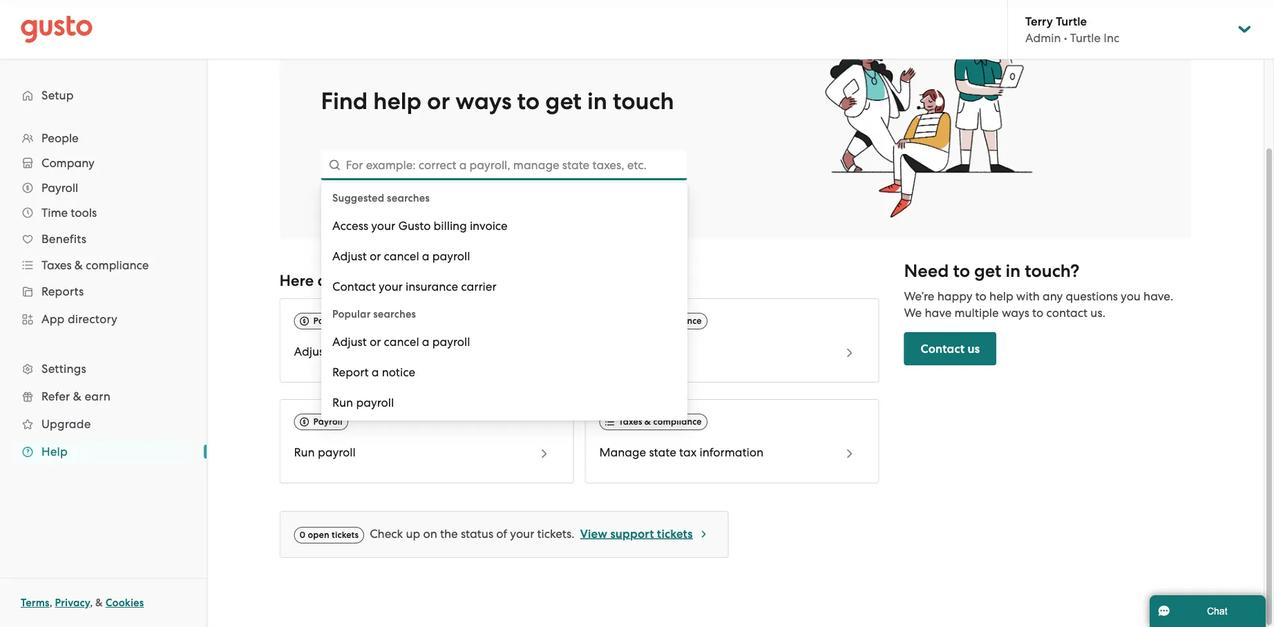 Task type: describe. For each thing, give the bounding box(es) containing it.
contact us
[[921, 342, 980, 356]]

need to get in touch?
[[905, 261, 1080, 282]]

have.
[[1144, 290, 1174, 304]]

open
[[308, 530, 330, 541]]

we're
[[905, 290, 935, 304]]

inc
[[1104, 31, 1120, 45]]

settings
[[41, 362, 86, 376]]

setup
[[41, 88, 74, 102]]

tools
[[71, 206, 97, 220]]

find
[[321, 87, 368, 115]]

run payroll inside button
[[333, 396, 394, 410]]

access your gusto billing invoice button
[[321, 211, 688, 241]]

touch?
[[1025, 261, 1080, 282]]

up
[[406, 528, 420, 541]]

carrier
[[461, 280, 497, 294]]

you
[[1121, 290, 1141, 304]]

time
[[41, 206, 68, 220]]

to up happy at right top
[[954, 261, 971, 282]]

notice
[[382, 366, 416, 380]]

upgrade link
[[14, 412, 193, 437]]

reports
[[41, 285, 84, 299]]

run inside button
[[333, 396, 353, 410]]

1 adjust or cancel a payroll button from the top
[[321, 241, 688, 272]]

terms link
[[21, 597, 50, 610]]

tickets for view support tickets
[[657, 527, 693, 541]]

0 horizontal spatial get
[[546, 87, 582, 115]]

payroll inside run payroll button
[[356, 396, 394, 410]]

taxes & compliance inside 'dropdown button'
[[41, 259, 149, 272]]

payroll button
[[14, 176, 193, 200]]

or inside popular searches group
[[370, 335, 381, 349]]

search-bar options list box
[[321, 183, 688, 421]]

to down the with
[[1033, 306, 1044, 320]]

contact your insurance carrier
[[333, 280, 497, 294]]

us.
[[1091, 306, 1106, 320]]

on
[[423, 528, 437, 541]]

some
[[345, 272, 384, 290]]

2 vertical spatial compliance
[[654, 417, 702, 428]]

people button
[[14, 126, 193, 151]]

a up "common"
[[422, 250, 430, 263]]

view
[[580, 527, 608, 541]]

time tools button
[[14, 200, 193, 225]]

any
[[1043, 290, 1063, 304]]

company
[[41, 156, 95, 170]]

access
[[333, 219, 369, 233]]

2 adjust or cancel a payroll button from the top
[[321, 327, 688, 357]]

invoice
[[470, 219, 508, 233]]

tax
[[680, 446, 697, 460]]

to up for example: correct a payroll, manage state taxes, etc. field
[[518, 87, 540, 115]]

gusto
[[399, 219, 431, 233]]

help link
[[14, 440, 193, 465]]

searches for gusto
[[387, 192, 430, 205]]

a down insurance
[[422, 335, 430, 349]]

adjust or cancel a payroll inside popular searches group
[[333, 335, 470, 349]]

& inside 'dropdown button'
[[75, 259, 83, 272]]

we
[[905, 306, 922, 320]]

tickets.
[[538, 528, 575, 541]]

report a notice
[[333, 366, 416, 380]]

support
[[611, 527, 654, 541]]

here
[[280, 272, 314, 290]]

help inside we're happy to help with any questions you have. we have multiple ways to contact us.
[[990, 290, 1014, 304]]

list containing people
[[0, 126, 207, 466]]

2 vertical spatial taxes & compliance
[[619, 417, 702, 428]]

2 vertical spatial your
[[510, 528, 535, 541]]

app directory link
[[14, 307, 193, 332]]

suggested
[[333, 192, 385, 205]]

2 , from the left
[[90, 597, 93, 610]]

contact for contact us
[[921, 342, 965, 356]]

benefits link
[[14, 227, 193, 252]]

need
[[905, 261, 949, 282]]

For example: correct a payroll, manage state taxes, etc. field
[[321, 150, 688, 180]]

popular
[[333, 308, 371, 321]]

your for contact
[[379, 280, 403, 294]]

refer & earn link
[[14, 384, 193, 409]]

1 vertical spatial taxes
[[619, 316, 643, 327]]

privacy link
[[55, 597, 90, 610]]

cancel inside suggested searches group
[[384, 250, 419, 263]]

0 horizontal spatial in
[[588, 87, 608, 115]]

terry turtle admin • turtle inc
[[1026, 14, 1120, 45]]

check
[[370, 528, 403, 541]]

contact for contact your insurance carrier
[[333, 280, 376, 294]]

0
[[300, 530, 306, 541]]

chat button
[[1150, 596, 1267, 628]]

admin
[[1026, 31, 1062, 45]]

the
[[440, 528, 458, 541]]

questions
[[1066, 290, 1119, 304]]

report a notice button
[[321, 357, 688, 388]]

terms
[[21, 597, 50, 610]]

check up on the status of your tickets.
[[370, 528, 575, 541]]

report
[[333, 366, 369, 380]]

contact us button
[[905, 333, 997, 366]]

suggested searches
[[333, 192, 430, 205]]

1 vertical spatial payroll
[[314, 316, 343, 327]]

happy
[[938, 290, 973, 304]]

state
[[649, 446, 677, 460]]

taxes & compliance button
[[14, 253, 193, 278]]

•
[[1064, 31, 1068, 45]]

2 vertical spatial taxes
[[619, 417, 643, 428]]

manage state tax information
[[600, 446, 764, 460]]

tickets for 0 open tickets
[[332, 530, 359, 541]]

& inside 'link'
[[73, 390, 82, 404]]



Task type: locate. For each thing, give the bounding box(es) containing it.
turtle up •
[[1056, 14, 1088, 28]]

cancel up here are some common actions on the left of page
[[384, 250, 419, 263]]

contact inside button
[[333, 280, 376, 294]]

0 horizontal spatial help
[[374, 87, 422, 115]]

1 horizontal spatial ,
[[90, 597, 93, 610]]

your
[[371, 219, 396, 233], [379, 280, 403, 294], [510, 528, 535, 541]]

compliance inside 'dropdown button'
[[86, 259, 149, 272]]

touch
[[613, 87, 675, 115]]

payroll down report
[[314, 417, 343, 428]]

cancel up notice
[[384, 335, 419, 349]]

adjust or cancel a payroll button
[[321, 241, 688, 272], [321, 327, 688, 357]]

0 open tickets
[[300, 530, 359, 541]]

0 vertical spatial turtle
[[1056, 14, 1088, 28]]

1 horizontal spatial help
[[990, 290, 1014, 304]]

2 vertical spatial payroll
[[314, 417, 343, 428]]

adjust or cancel a payroll inside suggested searches group
[[333, 250, 470, 263]]

get
[[546, 87, 582, 115], [975, 261, 1002, 282]]

popular searches
[[333, 308, 416, 321]]

time tools
[[41, 206, 97, 220]]

1 horizontal spatial in
[[1006, 261, 1021, 282]]

0 vertical spatial taxes
[[41, 259, 72, 272]]

, left cookies button on the bottom of page
[[90, 597, 93, 610]]

in left touch
[[588, 87, 608, 115]]

are
[[318, 272, 342, 290]]

1 vertical spatial adjust or cancel a payroll button
[[321, 327, 688, 357]]

0 vertical spatial run
[[333, 396, 353, 410]]

help right the "find"
[[374, 87, 422, 115]]

help
[[41, 445, 68, 459]]

gusto navigation element
[[0, 59, 207, 488]]

0 vertical spatial searches
[[387, 192, 430, 205]]

0 vertical spatial ways
[[456, 87, 512, 115]]

0 vertical spatial compliance
[[86, 259, 149, 272]]

status
[[461, 528, 494, 541]]

1 horizontal spatial tickets
[[657, 527, 693, 541]]

people
[[41, 131, 79, 145]]

we're happy to help with any questions you have. we have multiple ways to contact us.
[[905, 290, 1174, 320]]

run payroll
[[333, 396, 394, 410], [294, 446, 356, 460]]

payroll down are
[[314, 316, 343, 327]]

to
[[518, 87, 540, 115], [954, 261, 971, 282], [976, 290, 987, 304], [1033, 306, 1044, 320]]

app directory
[[41, 312, 118, 326]]

1 vertical spatial taxes & compliance
[[619, 316, 702, 327]]

find help or ways to get in touch
[[321, 87, 675, 115]]

a
[[422, 250, 430, 263], [422, 335, 430, 349], [384, 345, 391, 359], [372, 366, 379, 380]]

adjust or cancel a payroll button down invoice
[[321, 241, 688, 272]]

contact up popular
[[333, 280, 376, 294]]

ways down the with
[[1002, 306, 1030, 320]]

run
[[333, 396, 353, 410], [294, 446, 315, 460]]

settings link
[[14, 357, 193, 382]]

1 horizontal spatial ways
[[1002, 306, 1030, 320]]

1 vertical spatial run payroll
[[294, 446, 356, 460]]

0 vertical spatial get
[[546, 87, 582, 115]]

0 vertical spatial payroll
[[41, 181, 78, 195]]

insurance
[[406, 280, 458, 294]]

1 vertical spatial your
[[379, 280, 403, 294]]

manage
[[600, 446, 647, 460]]

home image
[[21, 16, 93, 43]]

cancel
[[384, 250, 419, 263], [384, 335, 419, 349], [346, 345, 381, 359]]

actions
[[453, 272, 505, 290]]

us
[[968, 342, 980, 356]]

tickets right support
[[657, 527, 693, 541]]

1 vertical spatial help
[[990, 290, 1014, 304]]

adjust or cancel a payroll
[[333, 250, 470, 263], [333, 335, 470, 349], [294, 345, 432, 359]]

0 vertical spatial run payroll
[[333, 396, 394, 410]]

company button
[[14, 151, 193, 176]]

contact your insurance carrier button
[[321, 272, 688, 302]]

turtle right •
[[1071, 31, 1101, 45]]

billing
[[434, 219, 467, 233]]

payroll up time
[[41, 181, 78, 195]]

&
[[75, 259, 83, 272], [645, 316, 651, 327], [73, 390, 82, 404], [645, 417, 651, 428], [95, 597, 103, 610]]

adjust inside suggested searches group
[[333, 250, 367, 263]]

searches for cancel
[[373, 308, 416, 321]]

0 vertical spatial taxes & compliance
[[41, 259, 149, 272]]

to up multiple
[[976, 290, 987, 304]]

in
[[588, 87, 608, 115], [1006, 261, 1021, 282]]

0 horizontal spatial ways
[[456, 87, 512, 115]]

tickets right open
[[332, 530, 359, 541]]

view support tickets
[[580, 527, 693, 541]]

0 vertical spatial contact
[[333, 280, 376, 294]]

0 horizontal spatial contact
[[333, 280, 376, 294]]

1 horizontal spatial get
[[975, 261, 1002, 282]]

cookies button
[[106, 595, 144, 612]]

chat
[[1208, 606, 1228, 617]]

help left the with
[[990, 290, 1014, 304]]

searches down here are some common actions on the left of page
[[373, 308, 416, 321]]

refer & earn
[[41, 390, 111, 404]]

contact left us
[[921, 342, 965, 356]]

1 vertical spatial get
[[975, 261, 1002, 282]]

your inside button
[[371, 219, 396, 233]]

access your gusto billing invoice
[[333, 219, 508, 233]]

adjust or cancel a payroll up report a notice
[[294, 345, 432, 359]]

a up notice
[[384, 345, 391, 359]]

compliance
[[86, 259, 149, 272], [654, 316, 702, 327], [654, 417, 702, 428]]

setup link
[[14, 83, 193, 108]]

1 vertical spatial turtle
[[1071, 31, 1101, 45]]

1 vertical spatial contact
[[921, 342, 965, 356]]

app
[[41, 312, 65, 326]]

0 horizontal spatial run
[[294, 446, 315, 460]]

refer
[[41, 390, 70, 404]]

have
[[925, 306, 952, 320]]

1 , from the left
[[50, 597, 52, 610]]

upgrade
[[41, 418, 91, 431]]

searches up gusto
[[387, 192, 430, 205]]

list
[[0, 126, 207, 466]]

your inside button
[[379, 280, 403, 294]]

directory
[[68, 312, 118, 326]]

, left privacy on the left bottom
[[50, 597, 52, 610]]

multiple
[[955, 306, 999, 320]]

1 vertical spatial compliance
[[654, 316, 702, 327]]

your down suggested searches
[[371, 219, 396, 233]]

1 horizontal spatial run
[[333, 396, 353, 410]]

1 vertical spatial run
[[294, 446, 315, 460]]

0 vertical spatial your
[[371, 219, 396, 233]]

1 vertical spatial ways
[[1002, 306, 1030, 320]]

or inside suggested searches group
[[370, 250, 381, 263]]

1 vertical spatial in
[[1006, 261, 1021, 282]]

0 vertical spatial in
[[588, 87, 608, 115]]

payroll
[[433, 250, 470, 263], [433, 335, 470, 349], [394, 345, 432, 359], [356, 396, 394, 410], [318, 446, 356, 460]]

your right of
[[510, 528, 535, 541]]

adjust or cancel a payroll up notice
[[333, 335, 470, 349]]

a inside "button"
[[372, 366, 379, 380]]

adjust inside popular searches group
[[333, 335, 367, 349]]

cookies
[[106, 597, 144, 610]]

in up the with
[[1006, 261, 1021, 282]]

reports link
[[14, 279, 193, 304]]

popular searches group
[[321, 302, 688, 418]]

here are some common actions
[[280, 272, 505, 290]]

your up popular searches
[[379, 280, 403, 294]]

0 vertical spatial adjust or cancel a payroll button
[[321, 241, 688, 272]]

cancel inside popular searches group
[[384, 335, 419, 349]]

ways inside we're happy to help with any questions you have. we have multiple ways to contact us.
[[1002, 306, 1030, 320]]

contact inside button
[[921, 342, 965, 356]]

0 vertical spatial help
[[374, 87, 422, 115]]

tickets
[[657, 527, 693, 541], [332, 530, 359, 541]]

taxes & compliance
[[41, 259, 149, 272], [619, 316, 702, 327], [619, 417, 702, 428]]

contact
[[1047, 306, 1088, 320]]

ways up for example: correct a payroll, manage state taxes, etc. field
[[456, 87, 512, 115]]

a left notice
[[372, 366, 379, 380]]

taxes inside 'dropdown button'
[[41, 259, 72, 272]]

earn
[[85, 390, 111, 404]]

turtle
[[1056, 14, 1088, 28], [1071, 31, 1101, 45]]

1 horizontal spatial contact
[[921, 342, 965, 356]]

ways
[[456, 87, 512, 115], [1002, 306, 1030, 320]]

information
[[700, 446, 764, 460]]

with
[[1017, 290, 1040, 304]]

privacy
[[55, 597, 90, 610]]

0 horizontal spatial ,
[[50, 597, 52, 610]]

of
[[497, 528, 508, 541]]

view support tickets link
[[580, 526, 710, 544]]

0 horizontal spatial tickets
[[332, 530, 359, 541]]

payroll inside suggested searches group
[[433, 250, 470, 263]]

adjust or cancel a payroll up here are some common actions on the left of page
[[333, 250, 470, 263]]

suggested searches group
[[321, 186, 688, 302]]

adjust or cancel a payroll button down contact your insurance carrier button
[[321, 327, 688, 357]]

terry
[[1026, 14, 1054, 28]]

payroll inside dropdown button
[[41, 181, 78, 195]]

cancel up report a notice
[[346, 345, 381, 359]]

,
[[50, 597, 52, 610], [90, 597, 93, 610]]

your for access
[[371, 219, 396, 233]]

1 vertical spatial searches
[[373, 308, 416, 321]]

contact
[[333, 280, 376, 294], [921, 342, 965, 356]]

common
[[387, 272, 449, 290]]



Task type: vqa. For each thing, say whether or not it's contained in the screenshot.
"COMPANY,"
no



